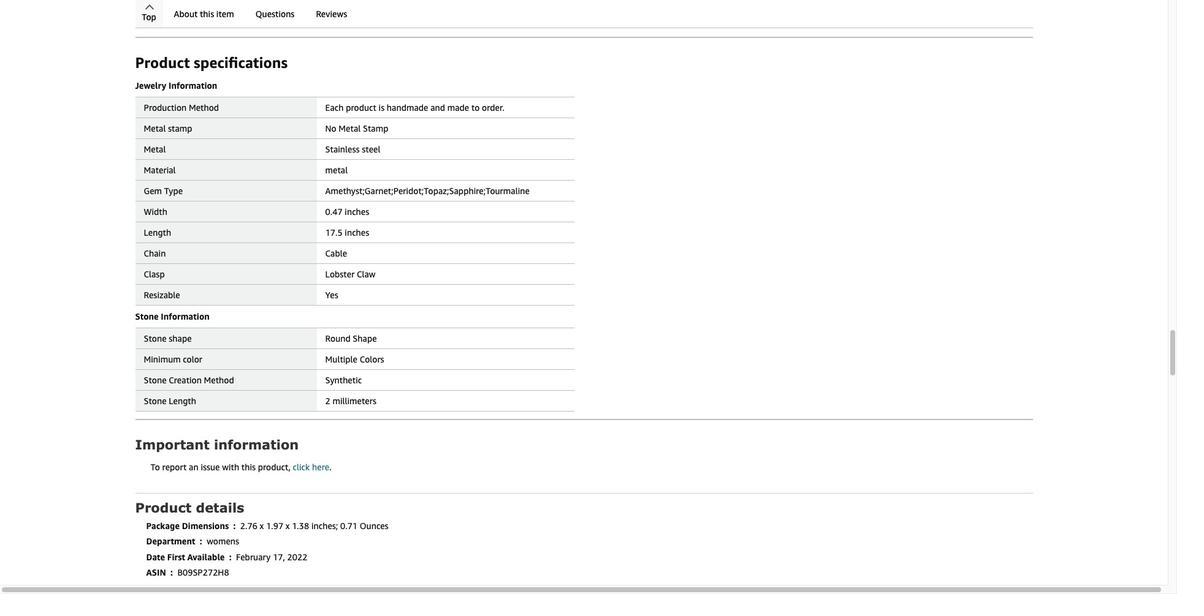 Task type: describe. For each thing, give the bounding box(es) containing it.
metal
[[325, 165, 348, 175]]

shape
[[169, 334, 192, 344]]

0.71
[[340, 521, 358, 531]]

gem type
[[144, 186, 183, 196]]

cable
[[325, 248, 347, 259]]

2
[[325, 396, 330, 407]]

inches;
[[311, 521, 338, 531]]

2.76
[[240, 521, 258, 531]]

: down womens
[[229, 552, 232, 563]]

best
[[146, 584, 164, 594]]

colors
[[360, 354, 384, 365]]

100
[[359, 584, 374, 594]]

asin
[[146, 568, 166, 578]]

sellers
[[166, 584, 193, 594]]

available
[[187, 552, 225, 563]]

production method
[[144, 102, 219, 113]]

2022
[[287, 552, 307, 563]]

1 x from the left
[[260, 521, 264, 531]]

to
[[151, 462, 160, 473]]

)
[[465, 584, 468, 594]]

product specifications
[[135, 54, 288, 71]]

synthetic
[[325, 375, 362, 386]]

important information
[[135, 437, 299, 453]]

‏ down womens
[[227, 552, 227, 563]]

‎ down dimensions
[[205, 537, 205, 547]]

gem
[[144, 186, 162, 196]]

shape
[[353, 334, 377, 344]]

and
[[431, 102, 445, 113]]

handmade
[[387, 102, 428, 113]]

yes
[[325, 290, 338, 301]]

click here link
[[293, 462, 329, 473]]

0.47
[[325, 207, 343, 217]]

: right asin at the bottom left
[[171, 568, 173, 578]]

reviews
[[316, 9, 347, 19]]

item
[[216, 9, 234, 19]]

stone for stone information
[[135, 312, 159, 322]]

report
[[162, 462, 187, 473]]

dimensions
[[182, 521, 229, 531]]

2 handmade from the left
[[386, 584, 429, 594]]

stone length
[[144, 396, 196, 407]]

metal right the no
[[339, 123, 361, 134]]

jewelry
[[135, 80, 166, 91]]

0 vertical spatial length
[[144, 228, 171, 238]]

1 handmade from the left
[[242, 584, 285, 594]]

rank:
[[195, 584, 218, 594]]

‏ right asin at the bottom left
[[168, 568, 168, 578]]

1 vertical spatial this
[[241, 462, 256, 473]]

is
[[379, 102, 385, 113]]

creation
[[169, 375, 202, 386]]

questions
[[256, 9, 295, 19]]

information for jewelry information
[[169, 80, 217, 91]]

‏ up womens
[[231, 521, 231, 531]]

no metal stamp
[[325, 123, 388, 134]]

#5
[[220, 584, 230, 594]]

: down dimensions
[[200, 537, 202, 547]]

17.5 inches
[[325, 228, 369, 238]]

product
[[346, 102, 376, 113]]

17.5
[[325, 228, 343, 238]]

important
[[135, 437, 210, 453]]

specifications
[[194, 54, 288, 71]]

round shape
[[325, 334, 377, 344]]

b09sp272h8
[[177, 568, 229, 578]]

ounces
[[360, 521, 389, 531]]

chain
[[144, 248, 166, 259]]

click
[[293, 462, 310, 473]]

material
[[144, 165, 176, 175]]

details
[[196, 500, 244, 515]]

department
[[146, 537, 195, 547]]

february
[[236, 552, 271, 563]]

0 vertical spatial top
[[142, 12, 156, 22]]

metal for metal
[[144, 144, 166, 155]]

issue
[[201, 462, 220, 473]]

with
[[222, 462, 239, 473]]

each
[[325, 102, 344, 113]]

each product is handmade and made to order.
[[325, 102, 505, 113]]

17,
[[273, 552, 285, 563]]

here
[[312, 462, 329, 473]]



Task type: vqa. For each thing, say whether or not it's contained in the screenshot.


Task type: locate. For each thing, give the bounding box(es) containing it.
1 vertical spatial method
[[204, 375, 234, 386]]

see
[[326, 584, 340, 594]]

1 horizontal spatial in
[[376, 584, 384, 594]]

information up shape
[[161, 312, 210, 322]]

product inside product details package dimensions                                     ‏                                         :                                     ‎ 2.76 x 1.97 x 1.38 inches; 0.71 ounces department                                     ‏                                         :                                     ‎ womens date first available                                     ‏                                         :                                     ‎ february 17, 2022 asin                                     ‏                                         :                                     ‎ b09sp272h8 best sellers rank: #5 in handmade products ( see top 100 in handmade products )
[[135, 500, 192, 515]]

1 vertical spatial length
[[169, 396, 196, 407]]

millimeters
[[333, 396, 377, 407]]

about this item
[[174, 9, 234, 19]]

this left item
[[200, 9, 214, 19]]

2 product from the top
[[135, 500, 192, 515]]

‏ down dimensions
[[198, 537, 198, 547]]

2 x from the left
[[286, 521, 290, 531]]

metal for metal stamp
[[144, 123, 166, 134]]

amethyst;garnet;peridot;topaz;sapphire;tourmaline
[[325, 186, 530, 196]]

multiple colors
[[325, 354, 384, 365]]

top right see
[[342, 584, 357, 594]]

1 vertical spatial information
[[161, 312, 210, 322]]

lobster
[[325, 269, 355, 280]]

metal up 'material'
[[144, 144, 166, 155]]

top inside product details package dimensions                                     ‏                                         :                                     ‎ 2.76 x 1.97 x 1.38 inches; 0.71 ounces department                                     ‏                                         :                                     ‎ womens date first available                                     ‏                                         :                                     ‎ february 17, 2022 asin                                     ‏                                         :                                     ‎ b09sp272h8 best sellers rank: #5 in handmade products ( see top 100 in handmade products )
[[342, 584, 357, 594]]

1 vertical spatial product
[[135, 500, 192, 515]]

2 products from the left
[[431, 584, 465, 594]]

stainless
[[325, 144, 360, 155]]

an
[[189, 462, 199, 473]]

inches down 0.47 inches
[[345, 228, 369, 238]]

2 inches from the top
[[345, 228, 369, 238]]

information for stone information
[[161, 312, 210, 322]]

information up production method
[[169, 80, 217, 91]]

0 horizontal spatial handmade
[[242, 584, 285, 594]]

1 horizontal spatial this
[[241, 462, 256, 473]]

0 vertical spatial information
[[169, 80, 217, 91]]

‎ down the first
[[175, 568, 175, 578]]

method
[[189, 102, 219, 113], [204, 375, 234, 386]]

x
[[260, 521, 264, 531], [286, 521, 290, 531]]

1 vertical spatial inches
[[345, 228, 369, 238]]

2 in from the left
[[376, 584, 384, 594]]

first
[[167, 552, 185, 563]]

womens
[[207, 537, 239, 547]]

0 vertical spatial product
[[135, 54, 190, 71]]

stainless steel
[[325, 144, 381, 155]]

‎ left '2.76'
[[238, 521, 238, 531]]

: left '2.76'
[[233, 521, 236, 531]]

1 horizontal spatial top
[[342, 584, 357, 594]]

x left 1.97
[[260, 521, 264, 531]]

metal
[[144, 123, 166, 134], [339, 123, 361, 134], [144, 144, 166, 155]]

stone for stone creation method
[[144, 375, 167, 386]]

1 in from the left
[[233, 584, 240, 594]]

stone for stone length
[[144, 396, 167, 407]]

handmade
[[242, 584, 285, 594], [386, 584, 429, 594]]

1 horizontal spatial products
[[431, 584, 465, 594]]

product
[[135, 54, 190, 71], [135, 500, 192, 515]]

jewelry information
[[135, 80, 217, 91]]

claw
[[357, 269, 376, 280]]

stone down stone creation method
[[144, 396, 167, 407]]

0 vertical spatial this
[[200, 9, 214, 19]]

stone shape
[[144, 334, 192, 344]]

stone down resizable
[[135, 312, 159, 322]]

type
[[164, 186, 183, 196]]

1.38
[[292, 521, 309, 531]]

1 vertical spatial top
[[342, 584, 357, 594]]

product,
[[258, 462, 291, 473]]

stamp
[[363, 123, 388, 134]]

minimum
[[144, 354, 181, 365]]

inches for 0.47 inches
[[345, 207, 369, 217]]

0 horizontal spatial products
[[287, 584, 321, 594]]

in right #5
[[233, 584, 240, 594]]

product for product specifications
[[135, 54, 190, 71]]

stone up minimum
[[144, 334, 167, 344]]

stone
[[135, 312, 159, 322], [144, 334, 167, 344], [144, 375, 167, 386], [144, 396, 167, 407]]

resizable
[[144, 290, 180, 301]]

length down creation
[[169, 396, 196, 407]]

length down width on the left of page
[[144, 228, 171, 238]]

stamp
[[168, 123, 192, 134]]

see top 100 in handmade products link
[[326, 584, 465, 594]]

(
[[323, 584, 326, 594]]

lobster claw
[[325, 269, 376, 280]]

stone creation method
[[144, 375, 234, 386]]

in right the 100
[[376, 584, 384, 594]]

package
[[146, 521, 180, 531]]

multiple
[[325, 354, 358, 365]]

‏
[[231, 521, 231, 531], [198, 537, 198, 547], [227, 552, 227, 563], [168, 568, 168, 578]]

no
[[325, 123, 336, 134]]

1 horizontal spatial x
[[286, 521, 290, 531]]

color
[[183, 354, 202, 365]]

length
[[144, 228, 171, 238], [169, 396, 196, 407]]

metal stamp
[[144, 123, 192, 134]]

2 millimeters
[[325, 396, 377, 407]]

date
[[146, 552, 165, 563]]

width
[[144, 207, 167, 217]]

0 vertical spatial method
[[189, 102, 219, 113]]

product details package dimensions                                     ‏                                         :                                     ‎ 2.76 x 1.97 x 1.38 inches; 0.71 ounces department                                     ‏                                         :                                     ‎ womens date first available                                     ‏                                         :                                     ‎ february 17, 2022 asin                                     ‏                                         :                                     ‎ b09sp272h8 best sellers rank: #5 in handmade products ( see top 100 in handmade products )
[[135, 500, 468, 594]]

.
[[329, 462, 332, 473]]

production
[[144, 102, 187, 113]]

clasp
[[144, 269, 165, 280]]

top left about
[[142, 12, 156, 22]]

1 products from the left
[[287, 584, 321, 594]]

round
[[325, 334, 351, 344]]

product up package
[[135, 500, 192, 515]]

handmade right the 100
[[386, 584, 429, 594]]

1.97
[[266, 521, 283, 531]]

information
[[214, 437, 299, 453]]

x right 1.97
[[286, 521, 290, 531]]

1 inches from the top
[[345, 207, 369, 217]]

minimum color
[[144, 354, 202, 365]]

product for product details package dimensions                                     ‏                                         :                                     ‎ 2.76 x 1.97 x 1.38 inches; 0.71 ounces department                                     ‏                                         :                                     ‎ womens date first available                                     ‏                                         :                                     ‎ february 17, 2022 asin                                     ‏                                         :                                     ‎ b09sp272h8 best sellers rank: #5 in handmade products ( see top 100 in handmade products )
[[135, 500, 192, 515]]

information
[[169, 80, 217, 91], [161, 312, 210, 322]]

‎ down womens
[[234, 552, 234, 563]]

0 horizontal spatial this
[[200, 9, 214, 19]]

method right creation
[[204, 375, 234, 386]]

0 horizontal spatial x
[[260, 521, 264, 531]]

:
[[233, 521, 236, 531], [200, 537, 202, 547], [229, 552, 232, 563], [171, 568, 173, 578]]

0 horizontal spatial in
[[233, 584, 240, 594]]

to report an issue with this product, click here .
[[151, 462, 332, 473]]

stone information
[[135, 312, 210, 322]]

0 horizontal spatial top
[[142, 12, 156, 22]]

made
[[447, 102, 469, 113]]

1 product from the top
[[135, 54, 190, 71]]

this
[[200, 9, 214, 19], [241, 462, 256, 473]]

‎
[[238, 521, 238, 531], [205, 537, 205, 547], [234, 552, 234, 563], [175, 568, 175, 578]]

0 vertical spatial inches
[[345, 207, 369, 217]]

stone for stone shape
[[144, 334, 167, 344]]

product up jewelry
[[135, 54, 190, 71]]

order.
[[482, 102, 505, 113]]

in
[[233, 584, 240, 594], [376, 584, 384, 594]]

metal down the "production" at the top of the page
[[144, 123, 166, 134]]

inches up 17.5 inches
[[345, 207, 369, 217]]

method up stamp
[[189, 102, 219, 113]]

inches for 17.5 inches
[[345, 228, 369, 238]]

steel
[[362, 144, 381, 155]]

stone down minimum
[[144, 375, 167, 386]]

this right with
[[241, 462, 256, 473]]

about
[[174, 9, 198, 19]]

handmade down february
[[242, 584, 285, 594]]

1 horizontal spatial handmade
[[386, 584, 429, 594]]



